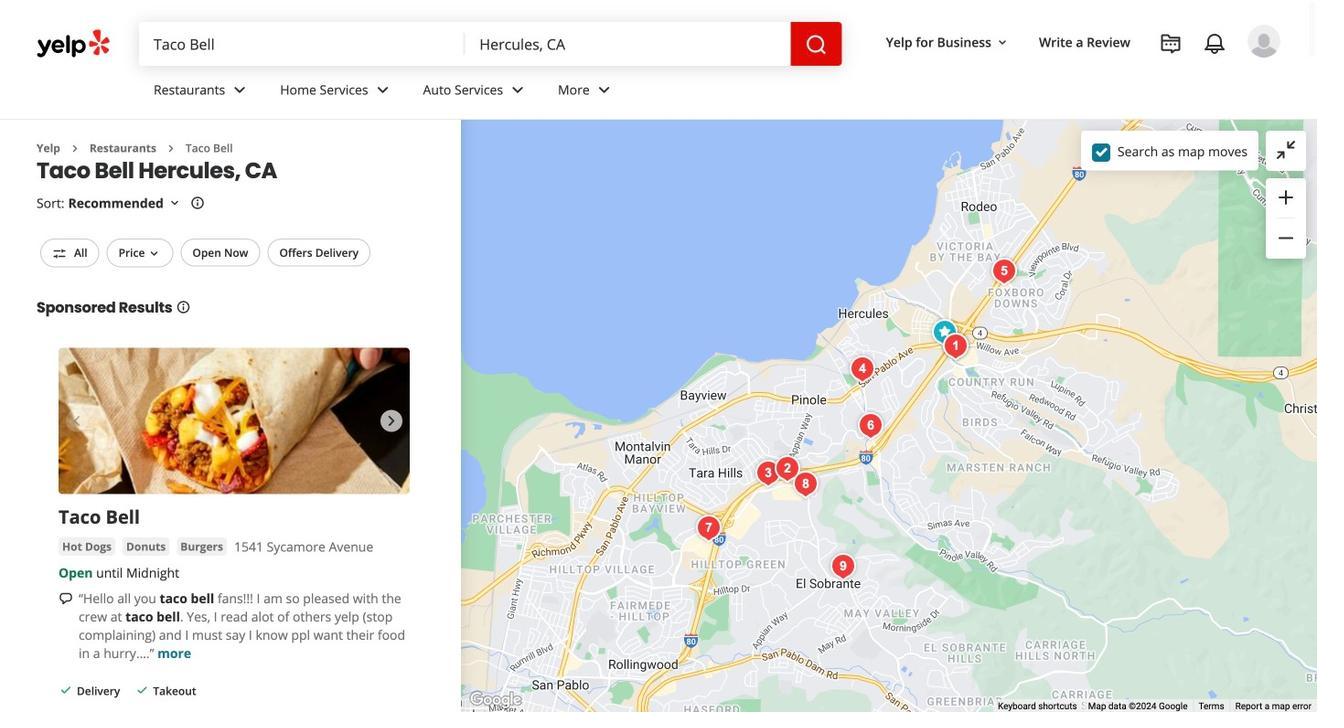Task type: describe. For each thing, give the bounding box(es) containing it.
16 chevron down v2 image inside filters group
[[147, 246, 161, 261]]

0 vertical spatial 16 chevron down v2 image
[[995, 35, 1010, 50]]

filters group
[[37, 239, 374, 267]]

16 filter v2 image
[[52, 246, 67, 261]]

user actions element
[[872, 23, 1307, 135]]

zoom in image
[[1276, 187, 1298, 209]]

1 vertical spatial 16 info v2 image
[[176, 300, 191, 315]]

none field things to do, nail salons, plumbers
[[139, 22, 465, 66]]

next image
[[381, 410, 403, 432]]

los cerros mexican grill image
[[825, 549, 862, 586]]

2 16 chevron right v2 image from the left
[[164, 141, 178, 156]]

christina o. image
[[1248, 25, 1281, 58]]

collapse map image
[[1276, 139, 1298, 161]]

16 chevron down v2 image
[[167, 196, 182, 211]]

que onda tacobar image
[[750, 456, 787, 492]]

search image
[[806, 34, 828, 56]]

16 checkmark v2 image
[[59, 684, 73, 698]]

1 16 chevron right v2 image from the left
[[68, 141, 82, 156]]

mazatlán taquería image
[[986, 253, 1023, 290]]

map region
[[461, 120, 1318, 713]]

jack in the box image
[[927, 315, 964, 351]]

sabor latino 17 image
[[845, 351, 881, 388]]



Task type: locate. For each thing, give the bounding box(es) containing it.
2 none field from the left
[[465, 22, 791, 66]]

google image
[[466, 689, 526, 713]]

projects image
[[1160, 33, 1182, 55]]

taco bell image
[[938, 328, 974, 365], [938, 328, 974, 365], [770, 451, 806, 488]]

zoom out image
[[1276, 227, 1298, 249]]

16 info v2 image down filters group
[[176, 300, 191, 315]]

16 chevron down v2 image
[[995, 35, 1010, 50], [147, 246, 161, 261]]

2 24 chevron down v2 image from the left
[[507, 79, 529, 101]]

1 24 chevron down v2 image from the left
[[372, 79, 394, 101]]

none field address, neighborhood, city, state or zip
[[465, 22, 791, 66]]

24 chevron down v2 image
[[229, 79, 251, 101]]

address, neighborhood, city, state or zip text field
[[465, 22, 791, 66]]

1 horizontal spatial 16 chevron right v2 image
[[164, 141, 178, 156]]

notifications image
[[1204, 33, 1226, 55]]

None field
[[139, 22, 465, 66], [465, 22, 791, 66]]

1 none field from the left
[[139, 22, 465, 66]]

taqueria morena image
[[788, 467, 824, 503]]

0 vertical spatial 16 info v2 image
[[190, 196, 205, 211]]

0 horizontal spatial 16 chevron right v2 image
[[68, 141, 82, 156]]

previous image
[[66, 410, 88, 432]]

slideshow element
[[59, 348, 410, 494]]

group
[[1266, 178, 1307, 259]]

16 info v2 image right 16 chevron down v2 icon on the left
[[190, 196, 205, 211]]

1 horizontal spatial 16 chevron down v2 image
[[995, 35, 1010, 50]]

16 checkmark v2 image
[[135, 684, 149, 698]]

0 horizontal spatial 16 chevron down v2 image
[[147, 246, 161, 261]]

24 chevron down v2 image
[[372, 79, 394, 101], [507, 79, 529, 101], [594, 79, 616, 101]]

taqueria la cocina image
[[853, 408, 889, 445]]

16 chevron right v2 image
[[68, 141, 82, 156], [164, 141, 178, 156]]

None search field
[[139, 22, 842, 66]]

business categories element
[[139, 66, 1281, 119]]

3 24 chevron down v2 image from the left
[[594, 79, 616, 101]]

1 vertical spatial 16 chevron down v2 image
[[147, 246, 161, 261]]

1 horizontal spatial 24 chevron down v2 image
[[507, 79, 529, 101]]

things to do, nail salons, plumbers text field
[[139, 22, 465, 66]]

16 speech v2 image
[[59, 592, 73, 607]]

0 horizontal spatial 24 chevron down v2 image
[[372, 79, 394, 101]]

16 info v2 image
[[190, 196, 205, 211], [176, 300, 191, 315]]

taqueria maria image
[[691, 511, 727, 547]]

2 horizontal spatial 24 chevron down v2 image
[[594, 79, 616, 101]]



Task type: vqa. For each thing, say whether or not it's contained in the screenshot.
24 chevron down v2 image to the left
yes



